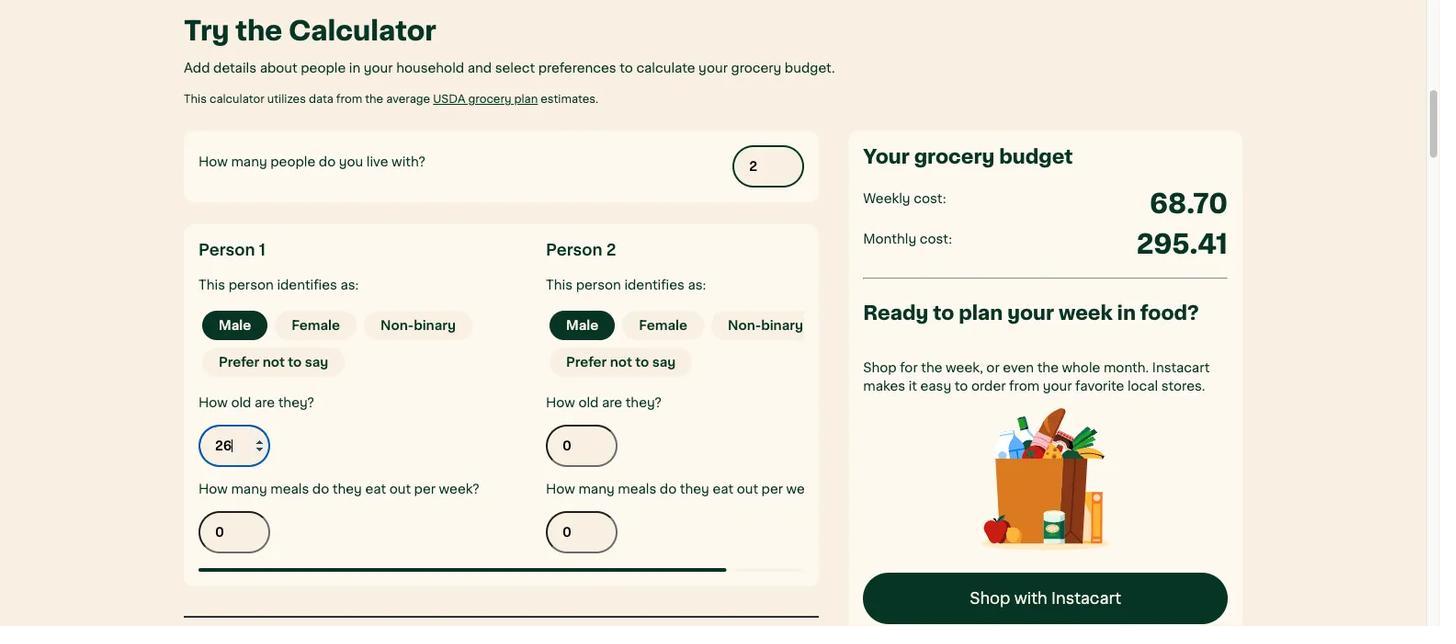 Task type: locate. For each thing, give the bounding box(es) containing it.
0 vertical spatial from
[[336, 94, 362, 104]]

2 they from the left
[[680, 483, 710, 496]]

0 horizontal spatial old
[[231, 396, 251, 409]]

1 horizontal spatial shop
[[970, 591, 1011, 606]]

cost:
[[914, 192, 947, 205], [920, 233, 953, 245]]

identifies
[[277, 279, 337, 291], [625, 279, 685, 291]]

1 horizontal spatial plan
[[959, 303, 1003, 322]]

to
[[620, 62, 633, 74], [933, 303, 955, 322], [288, 356, 302, 369], [636, 356, 649, 369], [955, 380, 969, 393]]

prefer for 1
[[219, 356, 260, 369]]

1 how many meals do they eat out per week? from the left
[[199, 483, 480, 496]]

1 vertical spatial instacart
[[1052, 591, 1122, 606]]

how old are they?
[[199, 396, 314, 409], [546, 396, 662, 409]]

0 horizontal spatial eat
[[365, 483, 386, 496]]

1 non-binary from the left
[[381, 319, 456, 332]]

for
[[900, 361, 918, 374]]

0 horizontal spatial are
[[255, 396, 275, 409]]

are for person 1
[[255, 396, 275, 409]]

plan up or
[[959, 303, 1003, 322]]

out for person 1
[[390, 483, 411, 496]]

ready
[[864, 303, 929, 322]]

they? for 2
[[626, 396, 662, 409]]

2 person from the left
[[546, 242, 603, 258]]

1 not from the left
[[263, 356, 285, 369]]

0 horizontal spatial shop
[[864, 361, 897, 374]]

person down 1
[[229, 279, 274, 291]]

prefer
[[219, 356, 260, 369], [566, 356, 607, 369]]

2 meals from the left
[[618, 483, 657, 496]]

shop left with
[[970, 591, 1011, 606]]

1 prefer not to say button from the left
[[202, 348, 345, 377]]

month.
[[1104, 361, 1150, 374]]

non- for person 2
[[728, 319, 761, 332]]

1 non- from the left
[[381, 319, 414, 332]]

your left the "week"
[[1008, 303, 1055, 322]]

1 horizontal spatial non-
[[728, 319, 761, 332]]

68.70
[[1150, 191, 1228, 217]]

this person identifies as:
[[199, 279, 359, 291], [546, 279, 707, 291]]

1 horizontal spatial this person identifies as:
[[546, 279, 707, 291]]

grocery up weekly cost:
[[915, 147, 995, 166]]

1 horizontal spatial from
[[1010, 380, 1040, 393]]

1 vertical spatial shop
[[970, 591, 1011, 606]]

this
[[184, 94, 207, 104], [199, 279, 225, 291], [546, 279, 573, 291]]

out for person 2
[[737, 483, 759, 496]]

try
[[184, 18, 229, 44]]

0 horizontal spatial this person identifies as:
[[199, 279, 359, 291]]

2 how many meals do they eat out per week? from the left
[[546, 483, 827, 496]]

female button for person 1
[[275, 311, 357, 340]]

cost: right weekly
[[914, 192, 947, 205]]

2 non-binary from the left
[[728, 319, 804, 332]]

2 male from the left
[[566, 319, 599, 332]]

weekly cost:
[[864, 192, 947, 205]]

say for person 2
[[652, 356, 676, 369]]

many
[[231, 155, 267, 168], [231, 483, 267, 496], [579, 483, 615, 496]]

1
[[259, 242, 266, 258]]

this down person 2
[[546, 279, 573, 291]]

0 horizontal spatial they?
[[278, 396, 314, 409]]

people up data
[[301, 62, 346, 74]]

week? for person 2
[[787, 483, 827, 496]]

female for 1
[[292, 319, 340, 332]]

male button down person 2
[[550, 311, 615, 340]]

0 vertical spatial shop
[[864, 361, 897, 374]]

prefer not to say button for person 2
[[550, 348, 693, 377]]

not
[[263, 356, 285, 369], [610, 356, 632, 369]]

from
[[336, 94, 362, 104], [1010, 380, 1040, 393]]

prefer not to say button for person 1
[[202, 348, 345, 377]]

identifies for person 1
[[277, 279, 337, 291]]

they?
[[278, 396, 314, 409], [626, 396, 662, 409]]

from right data
[[336, 94, 362, 104]]

this down person 1 at the top left of the page
[[199, 279, 225, 291]]

with
[[1015, 591, 1048, 606]]

how many meals do they eat out per week? for person 1
[[199, 483, 480, 496]]

many for person 1
[[231, 483, 267, 496]]

0 horizontal spatial person
[[229, 279, 274, 291]]

in down "calculator"
[[349, 62, 361, 74]]

shop for shop for the week, or even the whole month. instacart makes it easy to order from your favorite local stores.
[[864, 361, 897, 374]]

male button down person 1 at the top left of the page
[[202, 311, 268, 340]]

male for 2
[[566, 319, 599, 332]]

your inside shop for the week, or even the whole month. instacart makes it easy to order from your favorite local stores.
[[1043, 380, 1073, 393]]

0 horizontal spatial person
[[199, 242, 255, 258]]

1 horizontal spatial person
[[576, 279, 621, 291]]

1 non-binary button from the left
[[364, 311, 473, 340]]

female button
[[275, 311, 357, 340], [623, 311, 704, 340]]

1 are from the left
[[255, 396, 275, 409]]

0 horizontal spatial how old are they?
[[199, 396, 314, 409]]

1 per from the left
[[414, 483, 436, 496]]

how
[[199, 155, 228, 168], [199, 396, 228, 409], [546, 396, 575, 409], [199, 483, 228, 496], [546, 483, 575, 496]]

non-binary button
[[364, 311, 473, 340], [712, 311, 820, 340]]

0 horizontal spatial non-binary
[[381, 319, 456, 332]]

in
[[349, 62, 361, 74], [1118, 303, 1136, 322]]

0 horizontal spatial week?
[[439, 483, 480, 496]]

male down person 2
[[566, 319, 599, 332]]

prefer not to say
[[219, 356, 328, 369], [566, 356, 676, 369]]

1 horizontal spatial prefer not to say
[[566, 356, 676, 369]]

0 horizontal spatial meals
[[271, 483, 309, 496]]

0 horizontal spatial in
[[349, 62, 361, 74]]

1 horizontal spatial grocery
[[731, 62, 782, 74]]

2 female from the left
[[639, 319, 688, 332]]

1 vertical spatial people
[[271, 155, 316, 168]]

cost: for 295.41
[[920, 233, 953, 245]]

1 how old are they? from the left
[[199, 396, 314, 409]]

1 horizontal spatial how many meals do they eat out per week?
[[546, 483, 827, 496]]

1 male from the left
[[219, 319, 251, 332]]

from down even
[[1010, 380, 1040, 393]]

1 horizontal spatial non-binary button
[[712, 311, 820, 340]]

non-binary
[[381, 319, 456, 332], [728, 319, 804, 332]]

1 horizontal spatial how old are they?
[[546, 396, 662, 409]]

1 prefer from the left
[[219, 356, 260, 369]]

1 horizontal spatial prefer not to say button
[[550, 348, 693, 377]]

1 horizontal spatial female
[[639, 319, 688, 332]]

1 horizontal spatial identifies
[[625, 279, 685, 291]]

1 vertical spatial plan
[[959, 303, 1003, 322]]

1 person from the left
[[229, 279, 274, 291]]

1 old from the left
[[231, 396, 251, 409]]

in right the "week"
[[1118, 303, 1136, 322]]

1 horizontal spatial say
[[652, 356, 676, 369]]

person 2
[[546, 242, 616, 258]]

0 horizontal spatial plan
[[514, 94, 538, 104]]

binary
[[414, 319, 456, 332], [761, 319, 804, 332]]

cost: right monthly
[[920, 233, 953, 245]]

favorite
[[1076, 380, 1125, 393]]

0 horizontal spatial prefer not to say button
[[202, 348, 345, 377]]

0 horizontal spatial as:
[[341, 279, 359, 291]]

1 binary from the left
[[414, 319, 456, 332]]

1 horizontal spatial out
[[737, 483, 759, 496]]

2 they? from the left
[[626, 396, 662, 409]]

your down whole
[[1043, 380, 1073, 393]]

1 horizontal spatial prefer
[[566, 356, 607, 369]]

this down the add
[[184, 94, 207, 104]]

instacart right with
[[1052, 591, 1122, 606]]

this person identifies as: down 2
[[546, 279, 707, 291]]

binary for 2
[[761, 319, 804, 332]]

you
[[339, 155, 363, 168]]

2 prefer from the left
[[566, 356, 607, 369]]

0 horizontal spatial not
[[263, 356, 285, 369]]

1 identifies from the left
[[277, 279, 337, 291]]

week?
[[439, 483, 480, 496], [787, 483, 827, 496]]

male down person 1 at the top left of the page
[[219, 319, 251, 332]]

person left 1
[[199, 242, 255, 258]]

0 horizontal spatial female button
[[275, 311, 357, 340]]

person down 2
[[576, 279, 621, 291]]

the up about
[[236, 18, 282, 44]]

1 say from the left
[[305, 356, 328, 369]]

shop inside shop for the week, or even the whole month. instacart makes it easy to order from your favorite local stores.
[[864, 361, 897, 374]]

even
[[1003, 361, 1035, 374]]

the left average
[[365, 94, 384, 104]]

0 horizontal spatial female
[[292, 319, 340, 332]]

1 horizontal spatial week?
[[787, 483, 827, 496]]

1 vertical spatial cost:
[[920, 233, 953, 245]]

1 horizontal spatial instacart
[[1153, 361, 1210, 374]]

1 horizontal spatial as:
[[688, 279, 707, 291]]

the right even
[[1038, 361, 1059, 374]]

1 as: from the left
[[341, 279, 359, 291]]

1 vertical spatial in
[[1118, 303, 1136, 322]]

1 male button from the left
[[202, 311, 268, 340]]

grocery down and
[[468, 94, 512, 104]]

non-
[[381, 319, 414, 332], [728, 319, 761, 332]]

2 person from the left
[[576, 279, 621, 291]]

1 prefer not to say from the left
[[219, 356, 328, 369]]

female button for person 2
[[623, 311, 704, 340]]

0 horizontal spatial prefer
[[219, 356, 260, 369]]

grocery left budget.
[[731, 62, 782, 74]]

instacart
[[1153, 361, 1210, 374], [1052, 591, 1122, 606]]

old for 2
[[579, 396, 599, 409]]

prefer for 2
[[566, 356, 607, 369]]

0 horizontal spatial say
[[305, 356, 328, 369]]

eat for person 1
[[365, 483, 386, 496]]

as:
[[341, 279, 359, 291], [688, 279, 707, 291]]

2 non-binary button from the left
[[712, 311, 820, 340]]

are
[[255, 396, 275, 409], [602, 396, 623, 409]]

1 horizontal spatial meals
[[618, 483, 657, 496]]

people
[[301, 62, 346, 74], [271, 155, 316, 168]]

2 week? from the left
[[787, 483, 827, 496]]

budget
[[1000, 147, 1073, 166]]

male
[[219, 319, 251, 332], [566, 319, 599, 332]]

male button
[[202, 311, 268, 340], [550, 311, 615, 340]]

1 meals from the left
[[271, 483, 309, 496]]

people left you
[[271, 155, 316, 168]]

this calculator utilizes data from the average usda grocery plan estimates.
[[184, 94, 599, 104]]

average
[[386, 94, 430, 104]]

with?
[[392, 155, 426, 168]]

2 prefer not to say button from the left
[[550, 348, 693, 377]]

1 horizontal spatial not
[[610, 356, 632, 369]]

2 prefer not to say from the left
[[566, 356, 676, 369]]

person left 2
[[546, 242, 603, 258]]

1 horizontal spatial they?
[[626, 396, 662, 409]]

how old are they? for 1
[[199, 396, 314, 409]]

1 vertical spatial from
[[1010, 380, 1040, 393]]

prefer not to say for 1
[[219, 356, 328, 369]]

0 horizontal spatial per
[[414, 483, 436, 496]]

2 vertical spatial grocery
[[915, 147, 995, 166]]

1 this person identifies as: from the left
[[199, 279, 359, 291]]

None number field
[[733, 145, 805, 188], [199, 425, 270, 467], [546, 425, 618, 467], [199, 511, 270, 554], [546, 511, 618, 554], [733, 145, 805, 188], [199, 425, 270, 467], [546, 425, 618, 467], [199, 511, 270, 554], [546, 511, 618, 554]]

this person identifies as: for person 1
[[199, 279, 359, 291]]

cost: for 68.70
[[914, 192, 947, 205]]

1 they? from the left
[[278, 396, 314, 409]]

weekly
[[864, 192, 911, 205]]

1 horizontal spatial eat
[[713, 483, 734, 496]]

instacart up stores.
[[1153, 361, 1210, 374]]

details
[[213, 62, 257, 74]]

meals
[[271, 483, 309, 496], [618, 483, 657, 496]]

0 horizontal spatial from
[[336, 94, 362, 104]]

plan
[[514, 94, 538, 104], [959, 303, 1003, 322]]

instacart inside shop for the week, or even the whole month. instacart makes it easy to order from your favorite local stores.
[[1153, 361, 1210, 374]]

eat
[[365, 483, 386, 496], [713, 483, 734, 496]]

1 vertical spatial grocery
[[468, 94, 512, 104]]

2 identifies from the left
[[625, 279, 685, 291]]

per for person 2
[[762, 483, 783, 496]]

person
[[199, 242, 255, 258], [546, 242, 603, 258]]

0 horizontal spatial identifies
[[277, 279, 337, 291]]

1 horizontal spatial female button
[[623, 311, 704, 340]]

2 eat from the left
[[713, 483, 734, 496]]

1 horizontal spatial are
[[602, 396, 623, 409]]

0 horizontal spatial male button
[[202, 311, 268, 340]]

how many meals do they eat out per week?
[[199, 483, 480, 496], [546, 483, 827, 496]]

0 horizontal spatial instacart
[[1052, 591, 1122, 606]]

binary for 1
[[414, 319, 456, 332]]

about
[[260, 62, 298, 74]]

1 out from the left
[[390, 483, 411, 496]]

0 vertical spatial plan
[[514, 94, 538, 104]]

0 horizontal spatial non-binary button
[[364, 311, 473, 340]]

0 vertical spatial people
[[301, 62, 346, 74]]

meals for person 1
[[271, 483, 309, 496]]

this for person 2
[[546, 279, 573, 291]]

2 binary from the left
[[761, 319, 804, 332]]

1 person from the left
[[199, 242, 255, 258]]

0 horizontal spatial male
[[219, 319, 251, 332]]

2 old from the left
[[579, 396, 599, 409]]

grocery
[[731, 62, 782, 74], [468, 94, 512, 104], [915, 147, 995, 166]]

per
[[414, 483, 436, 496], [762, 483, 783, 496]]

say for person 1
[[305, 356, 328, 369]]

try the calculator
[[184, 18, 436, 44]]

this person identifies as: down 1
[[199, 279, 359, 291]]

0 horizontal spatial grocery
[[468, 94, 512, 104]]

person
[[229, 279, 274, 291], [576, 279, 621, 291]]

2 non- from the left
[[728, 319, 761, 332]]

your
[[364, 62, 393, 74], [699, 62, 728, 74], [1008, 303, 1055, 322], [1043, 380, 1073, 393]]

male button for 1
[[202, 311, 268, 340]]

or
[[987, 361, 1000, 374]]

the
[[236, 18, 282, 44], [365, 94, 384, 104], [922, 361, 943, 374], [1038, 361, 1059, 374]]

from inside shop for the week, or even the whole month. instacart makes it easy to order from your favorite local stores.
[[1010, 380, 1040, 393]]

plan down select
[[514, 94, 538, 104]]

0 vertical spatial instacart
[[1153, 361, 1210, 374]]

shop
[[864, 361, 897, 374], [970, 591, 1011, 606]]

1 female button from the left
[[275, 311, 357, 340]]

0 horizontal spatial how many meals do they eat out per week?
[[199, 483, 480, 496]]

1 eat from the left
[[365, 483, 386, 496]]

say
[[305, 356, 328, 369], [652, 356, 676, 369]]

1 horizontal spatial they
[[680, 483, 710, 496]]

2 female button from the left
[[623, 311, 704, 340]]

2 how old are they? from the left
[[546, 396, 662, 409]]

meals for person 2
[[618, 483, 657, 496]]

0 vertical spatial grocery
[[731, 62, 782, 74]]

week,
[[946, 361, 984, 374]]

2 not from the left
[[610, 356, 632, 369]]

easy
[[921, 380, 952, 393]]

0 horizontal spatial they
[[333, 483, 362, 496]]

female for 2
[[639, 319, 688, 332]]

they for 1
[[333, 483, 362, 496]]

0 vertical spatial in
[[349, 62, 361, 74]]

1 horizontal spatial person
[[546, 242, 603, 258]]

1 week? from the left
[[439, 483, 480, 496]]

prefer not to say button
[[202, 348, 345, 377], [550, 348, 693, 377]]

1 horizontal spatial male
[[566, 319, 599, 332]]

0 horizontal spatial prefer not to say
[[219, 356, 328, 369]]

2 are from the left
[[602, 396, 623, 409]]

non-binary for 2
[[728, 319, 804, 332]]

1 horizontal spatial non-binary
[[728, 319, 804, 332]]

1 horizontal spatial old
[[579, 396, 599, 409]]

0 horizontal spatial out
[[390, 483, 411, 496]]

1 horizontal spatial male button
[[550, 311, 615, 340]]

they? for 1
[[278, 396, 314, 409]]

2 horizontal spatial grocery
[[915, 147, 995, 166]]

2 per from the left
[[762, 483, 783, 496]]

utilizes
[[267, 94, 306, 104]]

1 they from the left
[[333, 483, 362, 496]]

2 say from the left
[[652, 356, 676, 369]]

2 male button from the left
[[550, 311, 615, 340]]

2 this person identifies as: from the left
[[546, 279, 707, 291]]

2 out from the left
[[737, 483, 759, 496]]

1 horizontal spatial per
[[762, 483, 783, 496]]

1 female from the left
[[292, 319, 340, 332]]

your up this calculator utilizes data from the average usda grocery plan estimates.
[[364, 62, 393, 74]]

budget.
[[785, 62, 835, 74]]

0 horizontal spatial binary
[[414, 319, 456, 332]]

female
[[292, 319, 340, 332], [639, 319, 688, 332]]

out
[[390, 483, 411, 496], [737, 483, 759, 496]]

1 horizontal spatial binary
[[761, 319, 804, 332]]

2 as: from the left
[[688, 279, 707, 291]]

they
[[333, 483, 362, 496], [680, 483, 710, 496]]

0 horizontal spatial non-
[[381, 319, 414, 332]]

0 vertical spatial cost:
[[914, 192, 947, 205]]

shop up makes on the bottom of the page
[[864, 361, 897, 374]]



Task type: vqa. For each thing, say whether or not it's contained in the screenshot.
At
no



Task type: describe. For each thing, give the bounding box(es) containing it.
select
[[495, 62, 535, 74]]

stores.
[[1162, 380, 1206, 393]]

as: for person 2
[[688, 279, 707, 291]]

live
[[367, 155, 388, 168]]

monthly
[[864, 233, 917, 245]]

usda grocery plan link
[[433, 94, 538, 104]]

calculate
[[637, 62, 696, 74]]

food?
[[1141, 303, 1200, 322]]

1 horizontal spatial in
[[1118, 303, 1136, 322]]

preferences
[[539, 62, 617, 74]]

usda
[[433, 94, 466, 104]]

it
[[909, 380, 918, 393]]

local
[[1128, 380, 1159, 393]]

shop for shop with instacart
[[970, 591, 1011, 606]]

non-binary button for person 2
[[712, 311, 820, 340]]

your
[[864, 147, 910, 166]]

add details about people in your household and select preferences to calculate your grocery budget.
[[184, 62, 835, 74]]

2
[[607, 242, 616, 258]]

week? for person 1
[[439, 483, 480, 496]]

male button for 2
[[550, 311, 615, 340]]

identifies for person 2
[[625, 279, 685, 291]]

do for person 2
[[660, 483, 677, 496]]

male for 1
[[219, 319, 251, 332]]

your right calculate
[[699, 62, 728, 74]]

non-binary button for person 1
[[364, 311, 473, 340]]

how old are they? for 2
[[546, 396, 662, 409]]

they for 2
[[680, 483, 710, 496]]

not for person 1
[[263, 356, 285, 369]]

calculator
[[210, 94, 265, 104]]

prefer not to say for 2
[[566, 356, 676, 369]]

shopping bag image
[[982, 408, 1110, 551]]

are for person 2
[[602, 396, 623, 409]]

how many people do you live with?
[[199, 155, 426, 168]]

order
[[972, 380, 1006, 393]]

person for 2
[[576, 279, 621, 291]]

how many meals do they eat out per week? for person 2
[[546, 483, 827, 496]]

non-binary for 1
[[381, 319, 456, 332]]

calculator
[[289, 18, 436, 44]]

whole
[[1062, 361, 1101, 374]]

person for person 2
[[546, 242, 603, 258]]

eat for person 2
[[713, 483, 734, 496]]

data
[[309, 94, 334, 104]]

and
[[468, 62, 492, 74]]

as: for person 1
[[341, 279, 359, 291]]

295.41
[[1137, 231, 1228, 257]]

ready to plan your week in food?
[[864, 303, 1200, 322]]

person 1
[[199, 242, 266, 258]]

person for person 1
[[199, 242, 255, 258]]

household
[[396, 62, 464, 74]]

per for person 1
[[414, 483, 436, 496]]

non- for person 1
[[381, 319, 414, 332]]

this person identifies as: for person 2
[[546, 279, 707, 291]]

monthly cost:
[[864, 233, 953, 245]]

many for person 2
[[579, 483, 615, 496]]

person for 1
[[229, 279, 274, 291]]

old for 1
[[231, 396, 251, 409]]

week
[[1059, 303, 1113, 322]]

shop with instacart link
[[864, 573, 1228, 624]]

not for person 2
[[610, 356, 632, 369]]

add
[[184, 62, 210, 74]]

your grocery budget
[[864, 147, 1073, 166]]

this for person 1
[[199, 279, 225, 291]]

shop with instacart
[[970, 591, 1122, 606]]

the up easy
[[922, 361, 943, 374]]

to inside shop for the week, or even the whole month. instacart makes it easy to order from your favorite local stores.
[[955, 380, 969, 393]]

do for person 1
[[312, 483, 329, 496]]

shop for the week, or even the whole month. instacart makes it easy to order from your favorite local stores.
[[864, 361, 1210, 393]]

makes
[[864, 380, 906, 393]]

estimates.
[[541, 94, 599, 104]]



